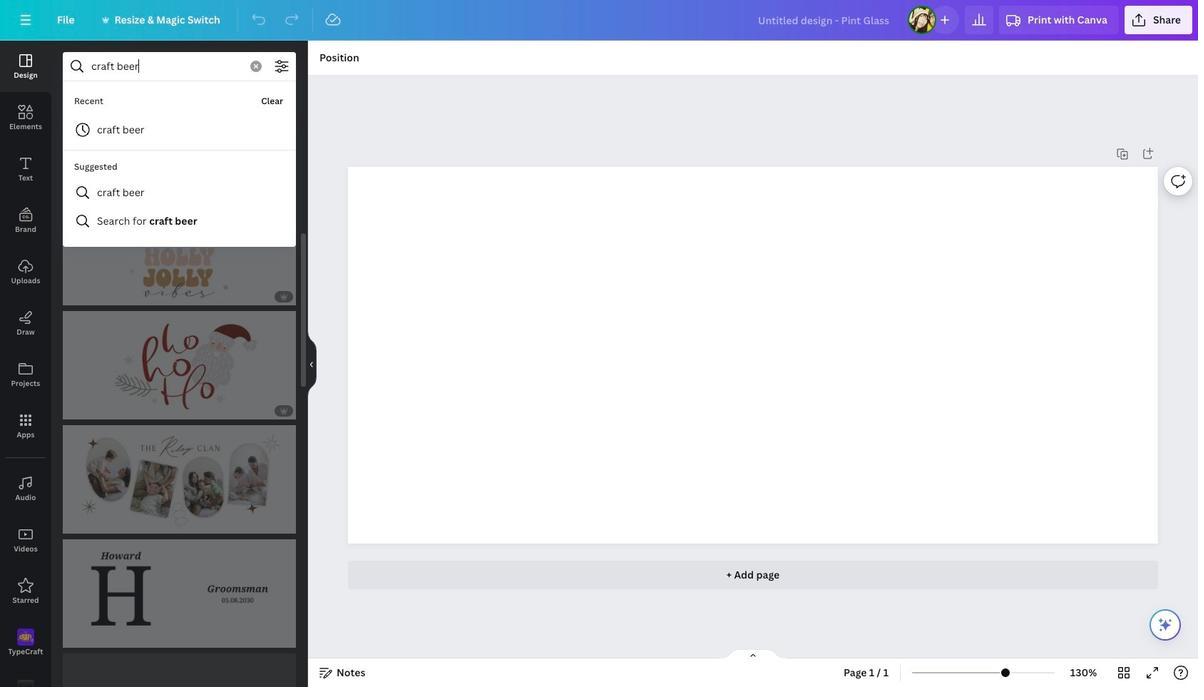 Task type: vqa. For each thing, say whether or not it's contained in the screenshot.
leftmost Creators
no



Task type: locate. For each thing, give the bounding box(es) containing it.
yellow blue pink cute festive birthday party pint glass image
[[63, 83, 296, 191]]

side panel tab list
[[0, 41, 51, 687]]

pink brown minimalist christmas pint glass image
[[63, 197, 296, 306]]

brown cream personal pint glass image
[[63, 425, 296, 534]]

character builder image
[[0, 669, 51, 687]]

red gray cute simple festive illustration christmas pint glass group
[[63, 311, 296, 420]]

black simple typography personal name monogram groomsman pint glass image
[[63, 540, 296, 648]]

main menu bar
[[0, 0, 1199, 41]]

list
[[57, 70, 296, 235]]

show pages image
[[719, 649, 788, 660]]



Task type: describe. For each thing, give the bounding box(es) containing it.
Search Pint Glass templates search field
[[91, 53, 242, 80]]

Design title text field
[[747, 6, 903, 34]]

pink brown minimalist christmas pint glass group
[[63, 197, 296, 306]]

canva assistant image
[[1157, 616, 1174, 634]]

red gray cute simple festive illustration christmas pint glass image
[[63, 311, 296, 420]]

hide image
[[308, 330, 317, 398]]

yellow blue pink cute festive birthday party pint glass group
[[63, 83, 296, 191]]

Zoom button
[[1061, 661, 1107, 684]]



